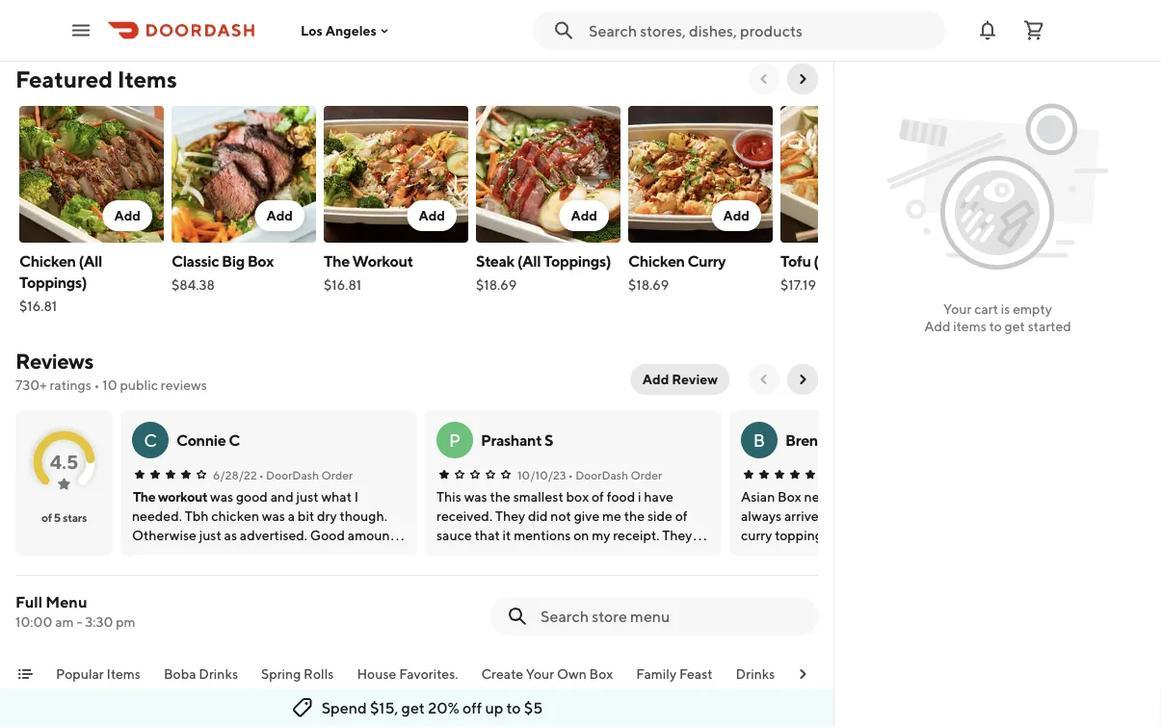 Task type: describe. For each thing, give the bounding box(es) containing it.
spring rolls button
[[261, 665, 334, 696]]

family feast button
[[636, 665, 713, 696]]

featured items
[[15, 65, 177, 92]]

own
[[557, 666, 587, 682]]

full menu 10:00 am - 3:30 pm
[[15, 593, 135, 630]]

next button of carousel image
[[795, 71, 810, 87]]

$84.38
[[172, 277, 215, 293]]

$15,
[[370, 699, 398, 717]]

boba
[[164, 666, 196, 682]]

spring
[[261, 666, 301, 682]]

tofu (all toppings) $17.19
[[780, 252, 907, 293]]

stars
[[63, 511, 87, 524]]

-
[[77, 614, 82, 630]]

the for workout
[[133, 489, 156, 505]]

ratings
[[50, 377, 91, 393]]

730+
[[15, 377, 47, 393]]

• for p
[[568, 468, 573, 482]]

prashant
[[481, 431, 542, 449]]

s for b
[[846, 431, 855, 449]]

Item Search search field
[[541, 606, 803, 627]]

5
[[54, 511, 61, 524]]

2 drinks from the left
[[736, 666, 775, 682]]

doordash for c
[[266, 468, 319, 482]]

reviews link
[[15, 349, 93, 374]]

pm
[[116, 614, 135, 630]]

order for p
[[631, 468, 662, 482]]

of 5 stars
[[41, 511, 87, 524]]

your inside button
[[526, 666, 554, 682]]

add for chicken curry
[[723, 208, 750, 224]]

popular items
[[56, 666, 141, 682]]

chicken curry image
[[628, 106, 773, 243]]

toppings) for steak (all toppings)
[[543, 252, 611, 270]]

add for classic big box
[[266, 208, 293, 224]]

add button for chicken (all toppings)
[[103, 200, 152, 231]]

spend $15, get 20% off up to $5
[[321, 699, 543, 717]]

steak (all toppings) $18.69
[[476, 252, 611, 293]]

create your own box
[[481, 666, 613, 682]]

off
[[463, 699, 482, 717]]

family feast
[[636, 666, 713, 682]]

los angeles
[[301, 22, 377, 38]]

$17.19
[[780, 277, 816, 293]]

add for chicken (all toppings)
[[114, 208, 141, 224]]

started
[[1028, 318, 1071, 334]]

connie c
[[176, 431, 240, 449]]

chicken for toppings)
[[19, 252, 76, 270]]

$16.81 inside chicken (all toppings) $16.81
[[19, 298, 57, 314]]

b
[[753, 430, 765, 450]]

to for items
[[989, 318, 1002, 334]]

10/10/23
[[517, 468, 566, 482]]

gluten
[[798, 666, 841, 682]]

the for workout
[[324, 252, 350, 270]]

the workout
[[133, 489, 207, 505]]

$18.69 inside chicken curry $18.69
[[628, 277, 669, 293]]

favorites.
[[399, 666, 458, 682]]

am
[[55, 614, 74, 630]]

boba drinks
[[164, 666, 238, 682]]

desserts
[[874, 666, 927, 682]]

10
[[102, 377, 117, 393]]

is
[[1001, 301, 1010, 317]]

(all for chicken
[[79, 252, 102, 270]]

gluten free desserts
[[798, 666, 927, 682]]

house favorites. button
[[357, 665, 458, 696]]

classic big box $84.38
[[172, 252, 274, 293]]

chicken (all toppings) image
[[19, 106, 164, 243]]

10:00
[[15, 614, 52, 630]]

free
[[843, 666, 871, 682]]

the workout image
[[324, 106, 468, 243]]

los
[[301, 22, 323, 38]]

big
[[222, 252, 245, 270]]

add for the workout
[[419, 208, 445, 224]]

reviews 730+ ratings • 10 public reviews
[[15, 349, 207, 393]]

up
[[485, 699, 503, 717]]

20%
[[428, 699, 459, 717]]

• inside reviews 730+ ratings • 10 public reviews
[[94, 377, 100, 393]]

reviews
[[161, 377, 207, 393]]

scroll menu navigation right image
[[795, 667, 810, 682]]

featured
[[15, 65, 113, 92]]

s for p
[[544, 431, 553, 449]]

rolls
[[304, 666, 334, 682]]

house favorites.
[[357, 666, 458, 682]]

popular
[[56, 666, 104, 682]]

add review button
[[631, 364, 729, 395]]

workout
[[352, 252, 413, 270]]

add button for chicken curry
[[711, 200, 761, 231]]

toppings) for chicken (all toppings)
[[19, 273, 87, 291]]

notification bell image
[[976, 19, 999, 42]]

add review
[[642, 371, 718, 387]]

add button for steak (all toppings)
[[559, 200, 609, 231]]

0 horizontal spatial c
[[144, 430, 157, 450]]

spend
[[321, 699, 367, 717]]

$16.81 inside the workout $16.81
[[324, 277, 362, 293]]

menu
[[46, 593, 87, 611]]



Task type: locate. For each thing, give the bounding box(es) containing it.
reviews
[[15, 349, 93, 374]]

0 horizontal spatial your
[[526, 666, 554, 682]]

doordash right 6/28/22 at left
[[266, 468, 319, 482]]

angeles
[[325, 22, 377, 38]]

toppings) inside chicken (all toppings) $16.81
[[19, 273, 87, 291]]

previous button of carousel image
[[756, 71, 772, 87]]

0 horizontal spatial doordash
[[266, 468, 319, 482]]

workout
[[158, 489, 207, 505]]

doordash for p
[[575, 468, 628, 482]]

get
[[1005, 318, 1025, 334], [401, 699, 425, 717]]

4 add button from the left
[[559, 200, 609, 231]]

brennan
[[785, 431, 843, 449]]

$16.81 up reviews link
[[19, 298, 57, 314]]

0 horizontal spatial $18.69
[[476, 277, 517, 293]]

0 vertical spatial to
[[989, 318, 1002, 334]]

the inside button
[[133, 489, 156, 505]]

chicken inside chicken (all toppings) $16.81
[[19, 252, 76, 270]]

get down house favorites. button
[[401, 699, 425, 717]]

1 vertical spatial $16.81
[[19, 298, 57, 314]]

the
[[324, 252, 350, 270], [133, 489, 156, 505]]

2 horizontal spatial •
[[568, 468, 573, 482]]

0 horizontal spatial to
[[506, 699, 521, 717]]

3 (all from the left
[[814, 252, 837, 270]]

popular items button
[[56, 665, 141, 696]]

toppings) right the tofu
[[840, 252, 907, 270]]

curry
[[687, 252, 726, 270]]

steak (all toppings) image
[[476, 106, 620, 243]]

• doordash order
[[259, 468, 353, 482], [568, 468, 662, 482]]

brennan s
[[785, 431, 855, 449]]

0 vertical spatial the
[[324, 252, 350, 270]]

s right the brennan
[[846, 431, 855, 449]]

1 (all from the left
[[79, 252, 102, 270]]

1 chicken from the left
[[19, 252, 76, 270]]

review
[[672, 371, 718, 387]]

•
[[94, 377, 100, 393], [259, 468, 264, 482], [568, 468, 573, 482]]

1 horizontal spatial drinks
[[736, 666, 775, 682]]

$16.81 down workout
[[324, 277, 362, 293]]

$18.69 inside steak (all toppings) $18.69
[[476, 277, 517, 293]]

• right the 10/10/23
[[568, 468, 573, 482]]

1 horizontal spatial •
[[259, 468, 264, 482]]

box
[[247, 252, 274, 270], [589, 666, 613, 682]]

2 horizontal spatial (all
[[814, 252, 837, 270]]

0 vertical spatial box
[[247, 252, 274, 270]]

open menu image
[[69, 19, 92, 42]]

gluten free desserts button
[[798, 665, 927, 696]]

feast
[[679, 666, 713, 682]]

(all inside the tofu (all toppings) $17.19
[[814, 252, 837, 270]]

0 horizontal spatial the
[[133, 489, 156, 505]]

next image
[[795, 372, 810, 387]]

1 doordash from the left
[[266, 468, 319, 482]]

family
[[636, 666, 676, 682]]

1 horizontal spatial chicken
[[628, 252, 685, 270]]

$5
[[524, 699, 543, 717]]

3 add button from the left
[[407, 200, 457, 231]]

(all inside steak (all toppings) $18.69
[[517, 252, 541, 270]]

los angeles button
[[301, 22, 392, 38]]

items right popular
[[107, 666, 141, 682]]

2 chicken from the left
[[628, 252, 685, 270]]

items inside button
[[107, 666, 141, 682]]

(all for steak
[[517, 252, 541, 270]]

1 vertical spatial to
[[506, 699, 521, 717]]

1 horizontal spatial box
[[589, 666, 613, 682]]

p
[[449, 430, 461, 450]]

1 vertical spatial the
[[133, 489, 156, 505]]

house
[[357, 666, 396, 682]]

previous image
[[756, 372, 772, 387]]

steak
[[476, 252, 514, 270]]

of
[[41, 511, 52, 524]]

0 horizontal spatial •
[[94, 377, 100, 393]]

to for up
[[506, 699, 521, 717]]

0 vertical spatial $16.81
[[324, 277, 362, 293]]

chicken inside chicken curry $18.69
[[628, 252, 685, 270]]

(all for tofu
[[814, 252, 837, 270]]

$16.81
[[324, 277, 362, 293], [19, 298, 57, 314]]

classic big box image
[[172, 106, 316, 243]]

public
[[120, 377, 158, 393]]

items for popular items
[[107, 666, 141, 682]]

1 vertical spatial your
[[526, 666, 554, 682]]

1 $18.69 from the left
[[476, 277, 517, 293]]

featured items heading
[[15, 64, 177, 94]]

to down cart
[[989, 318, 1002, 334]]

0 horizontal spatial get
[[401, 699, 425, 717]]

create your own box button
[[481, 665, 613, 696]]

1 horizontal spatial (all
[[517, 252, 541, 270]]

1 horizontal spatial s
[[846, 431, 855, 449]]

0 vertical spatial get
[[1005, 318, 1025, 334]]

box inside the classic big box $84.38
[[247, 252, 274, 270]]

(all right "steak"
[[517, 252, 541, 270]]

1 horizontal spatial doordash
[[575, 468, 628, 482]]

1 add button from the left
[[103, 200, 152, 231]]

the workout button
[[133, 488, 207, 507]]

items right the featured
[[117, 65, 177, 92]]

c
[[144, 430, 157, 450], [229, 431, 240, 449]]

1 horizontal spatial order
[[631, 468, 662, 482]]

connie
[[176, 431, 226, 449]]

1 horizontal spatial the
[[324, 252, 350, 270]]

toppings) up reviews link
[[19, 273, 87, 291]]

1 horizontal spatial your
[[943, 301, 972, 317]]

empty
[[1013, 301, 1052, 317]]

add for steak (all toppings)
[[571, 208, 597, 224]]

to right "up"
[[506, 699, 521, 717]]

1 drinks from the left
[[199, 666, 238, 682]]

s
[[544, 431, 553, 449], [846, 431, 855, 449]]

0 vertical spatial items
[[117, 65, 177, 92]]

create
[[481, 666, 523, 682]]

show menu categories image
[[17, 667, 33, 682]]

cart
[[974, 301, 998, 317]]

1 horizontal spatial to
[[989, 318, 1002, 334]]

2 • doordash order from the left
[[568, 468, 662, 482]]

toppings) right "steak"
[[543, 252, 611, 270]]

c left connie
[[144, 430, 157, 450]]

0 vertical spatial your
[[943, 301, 972, 317]]

full
[[15, 593, 42, 611]]

items for featured items
[[117, 65, 177, 92]]

• left 10
[[94, 377, 100, 393]]

6/28/22
[[213, 468, 257, 482]]

• for c
[[259, 468, 264, 482]]

0 horizontal spatial drinks
[[199, 666, 238, 682]]

3:30
[[85, 614, 113, 630]]

0 horizontal spatial toppings)
[[19, 273, 87, 291]]

(all
[[79, 252, 102, 270], [517, 252, 541, 270], [814, 252, 837, 270]]

box right the own at bottom
[[589, 666, 613, 682]]

box right big on the left top of page
[[247, 252, 274, 270]]

chicken curry $18.69
[[628, 252, 726, 293]]

add
[[114, 208, 141, 224], [266, 208, 293, 224], [419, 208, 445, 224], [571, 208, 597, 224], [723, 208, 750, 224], [924, 318, 951, 334], [642, 371, 669, 387]]

$18.69
[[476, 277, 517, 293], [628, 277, 669, 293]]

1 vertical spatial items
[[107, 666, 141, 682]]

prashant s
[[481, 431, 553, 449]]

1 • doordash order from the left
[[259, 468, 353, 482]]

5 add button from the left
[[711, 200, 761, 231]]

drinks button
[[736, 665, 775, 696]]

boba drinks button
[[164, 665, 238, 696]]

0 horizontal spatial s
[[544, 431, 553, 449]]

2 doordash from the left
[[575, 468, 628, 482]]

doordash right the 10/10/23
[[575, 468, 628, 482]]

doordash
[[266, 468, 319, 482], [575, 468, 628, 482]]

1 horizontal spatial • doordash order
[[568, 468, 662, 482]]

tofu
[[780, 252, 811, 270]]

c right connie
[[229, 431, 240, 449]]

Store search: begin typing to search for stores available on DoorDash text field
[[589, 20, 934, 41]]

• right 6/28/22 at left
[[259, 468, 264, 482]]

0 horizontal spatial order
[[321, 468, 353, 482]]

1 vertical spatial box
[[589, 666, 613, 682]]

2 add button from the left
[[255, 200, 304, 231]]

• doordash order right the 10/10/23
[[568, 468, 662, 482]]

(all down chicken (all toppings) image
[[79, 252, 102, 270]]

items
[[953, 318, 986, 334]]

drinks
[[199, 666, 238, 682], [736, 666, 775, 682]]

items
[[117, 65, 177, 92], [107, 666, 141, 682]]

toppings) inside the tofu (all toppings) $17.19
[[840, 252, 907, 270]]

to inside the your cart is empty add items to get started
[[989, 318, 1002, 334]]

toppings) inside steak (all toppings) $18.69
[[543, 252, 611, 270]]

0 horizontal spatial • doordash order
[[259, 468, 353, 482]]

• doordash order right 6/28/22 at left
[[259, 468, 353, 482]]

box inside button
[[589, 666, 613, 682]]

your
[[943, 301, 972, 317], [526, 666, 554, 682]]

1 vertical spatial get
[[401, 699, 425, 717]]

order for c
[[321, 468, 353, 482]]

the workout $16.81
[[324, 252, 413, 293]]

0 items, open order cart image
[[1022, 19, 1045, 42]]

items inside heading
[[117, 65, 177, 92]]

s up the 10/10/23
[[544, 431, 553, 449]]

add button for classic big box
[[255, 200, 304, 231]]

2 $18.69 from the left
[[628, 277, 669, 293]]

0 horizontal spatial (all
[[79, 252, 102, 270]]

2 horizontal spatial toppings)
[[840, 252, 907, 270]]

(all right the tofu
[[814, 252, 837, 270]]

toppings) for tofu (all toppings)
[[840, 252, 907, 270]]

• doordash order for p
[[568, 468, 662, 482]]

add inside the your cart is empty add items to get started
[[924, 318, 951, 334]]

your cart is empty add items to get started
[[924, 301, 1071, 334]]

0 horizontal spatial box
[[247, 252, 274, 270]]

1 horizontal spatial c
[[229, 431, 240, 449]]

1 horizontal spatial get
[[1005, 318, 1025, 334]]

• doordash order for c
[[259, 468, 353, 482]]

get inside the your cart is empty add items to get started
[[1005, 318, 1025, 334]]

get down is
[[1005, 318, 1025, 334]]

add button
[[103, 200, 152, 231], [255, 200, 304, 231], [407, 200, 457, 231], [559, 200, 609, 231], [711, 200, 761, 231]]

1 horizontal spatial toppings)
[[543, 252, 611, 270]]

0 horizontal spatial chicken
[[19, 252, 76, 270]]

order
[[321, 468, 353, 482], [631, 468, 662, 482]]

add button for the workout
[[407, 200, 457, 231]]

your inside the your cart is empty add items to get started
[[943, 301, 972, 317]]

1 s from the left
[[544, 431, 553, 449]]

(all inside chicken (all toppings) $16.81
[[79, 252, 102, 270]]

1 horizontal spatial $18.69
[[628, 277, 669, 293]]

drinks left scroll menu navigation right icon
[[736, 666, 775, 682]]

0 horizontal spatial $16.81
[[19, 298, 57, 314]]

spring rolls
[[261, 666, 334, 682]]

your up items
[[943, 301, 972, 317]]

2 order from the left
[[631, 468, 662, 482]]

2 (all from the left
[[517, 252, 541, 270]]

1 horizontal spatial $16.81
[[324, 277, 362, 293]]

chicken for $18.69
[[628, 252, 685, 270]]

chicken (all toppings) $16.81
[[19, 252, 102, 314]]

the inside the workout $16.81
[[324, 252, 350, 270]]

2 s from the left
[[846, 431, 855, 449]]

drinks right "boba"
[[199, 666, 238, 682]]

your left the own at bottom
[[526, 666, 554, 682]]

1 order from the left
[[321, 468, 353, 482]]

drinks inside button
[[199, 666, 238, 682]]

classic
[[172, 252, 219, 270]]

4.5
[[50, 450, 78, 473]]



Task type: vqa. For each thing, say whether or not it's contained in the screenshot.
Boba Drinks
yes



